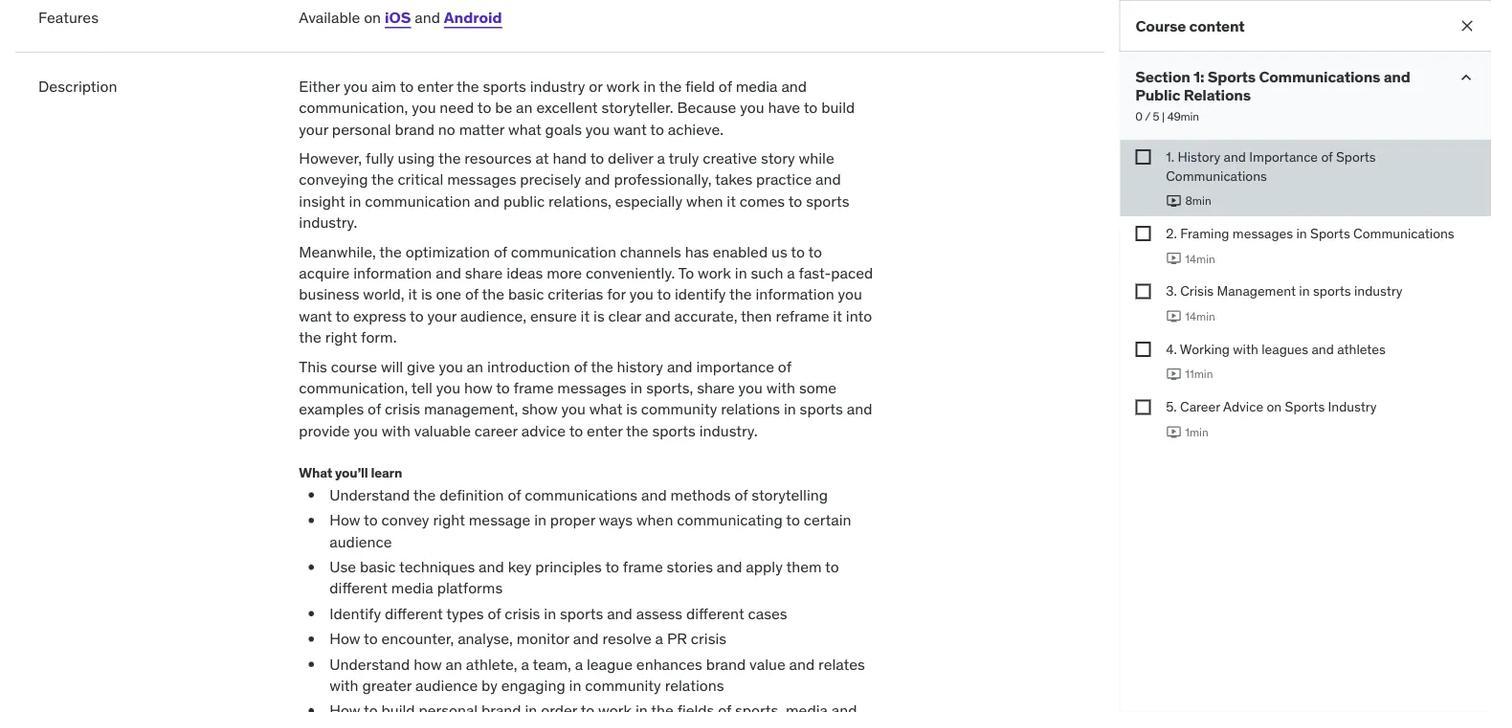 Task type: vqa. For each thing, say whether or not it's contained in the screenshot.
CONCEPTS
no



Task type: describe. For each thing, give the bounding box(es) containing it.
1 vertical spatial your
[[427, 306, 457, 325]]

android link
[[444, 8, 502, 27]]

in up storytelling
[[784, 399, 796, 419]]

brand inside understand the definition of communications and methods of storytelling how to convey right message in proper ways when communicating to certain audience use basic techniques and key principles to frame stories and apply them to different media platforms identify different types of crisis in sports and assess different cases how to encounter, analyse, monitor and resolve a pr crisis understand how an athlete, a team, a league enhances brand value and relates with greater audience by engaging in community relations
[[706, 654, 746, 674]]

a up the professionally,
[[657, 148, 665, 168]]

2 vertical spatial messages
[[557, 378, 627, 397]]

it down takes
[[727, 191, 736, 211]]

frame inside either you aim to enter the sports industry or work in the field of media and communication, you need to be an excellent storyteller. because you have to build your personal brand no matter what goals you want to achieve. however, fully using the resources at hand to deliver a truly creative story while conveying the critical messages precisely and professionally, takes practice and insight in communication and public relations, especially when it comes to sports industry. meanwhile, the optimization of communication channels has enabled us to to acquire information and share ideas more conveniently. to work in such a fast-paced business world, it is one of the basic criterias for you to identify the information you want to express to your audience, ensure it is clear and accurate, then reframe it into the right form. this course will give you an introduction of the history and importance of communication, tell you how to frame messages in sports, share you with some examples of crisis management, show you what is community relations in sports and provide you with valuable career advice to enter the sports industry.
[[514, 378, 554, 397]]

a left "fast-"
[[787, 263, 795, 283]]

right inside either you aim to enter the sports industry or work in the field of media and communication, you need to be an excellent storyteller. because you have to build your personal brand no matter what goals you want to achieve. however, fully using the resources at hand to deliver a truly creative story while conveying the critical messages precisely and professionally, takes practice and insight in communication and public relations, especially when it comes to sports industry. meanwhile, the optimization of communication channels has enabled us to to acquire information and share ideas more conveniently. to work in such a fast-paced business world, it is one of the basic criterias for you to identify the information you want to express to your audience, ensure it is clear and accurate, then reframe it into the right form. this course will give you an introduction of the history and importance of communication, tell you how to frame messages in sports, share you with some examples of crisis management, show you what is community relations in sports and provide you with valuable career advice to enter the sports industry.
[[325, 327, 357, 347]]

one
[[436, 284, 462, 304]]

when inside either you aim to enter the sports industry or work in the field of media and communication, you need to be an excellent storyteller. because you have to build your personal brand no matter what goals you want to achieve. however, fully using the resources at hand to deliver a truly creative story while conveying the critical messages precisely and professionally, takes practice and insight in communication and public relations, especially when it comes to sports industry. meanwhile, the optimization of communication channels has enabled us to to acquire information and share ideas more conveniently. to work in such a fast-paced business world, it is one of the basic criterias for you to identify the information you want to express to your audience, ensure it is clear and accurate, then reframe it into the right form. this course will give you an introduction of the history and importance of communication, tell you how to frame messages in sports, share you with some examples of crisis management, show you what is community relations in sports and provide you with valuable career advice to enter the sports industry.
[[686, 191, 723, 211]]

in left the proper
[[534, 510, 547, 530]]

at
[[536, 148, 549, 168]]

conveying
[[299, 170, 368, 189]]

0 vertical spatial want
[[614, 119, 647, 139]]

sports,
[[646, 378, 693, 397]]

into
[[846, 306, 872, 325]]

android
[[444, 8, 502, 27]]

14min for crisis
[[1185, 309, 1216, 324]]

xsmall image for 3. crisis management in sports industry
[[1136, 284, 1151, 299]]

1 vertical spatial an
[[467, 356, 484, 376]]

practice
[[756, 170, 812, 189]]

you down the paced
[[838, 284, 862, 304]]

and up league
[[573, 629, 599, 649]]

enabled
[[713, 241, 768, 261]]

the up "world,"
[[379, 241, 402, 261]]

messages inside sidebar element
[[1233, 225, 1293, 242]]

0 horizontal spatial is
[[421, 284, 432, 304]]

communications
[[525, 485, 638, 505]]

2 understand from the top
[[330, 654, 410, 674]]

you left aim
[[344, 76, 368, 96]]

sports down some
[[800, 399, 843, 419]]

and right clear on the top of page
[[645, 306, 671, 325]]

course
[[1136, 16, 1186, 35]]

1 vertical spatial audience
[[416, 676, 478, 695]]

athletes
[[1338, 340, 1386, 358]]

relations,
[[549, 191, 612, 211]]

value
[[750, 654, 786, 674]]

in up storyteller.
[[644, 76, 656, 96]]

storyteller.
[[602, 98, 674, 117]]

you down importance
[[739, 378, 763, 397]]

in down "conveying"
[[349, 191, 361, 211]]

0 vertical spatial an
[[516, 98, 533, 117]]

more
[[547, 263, 582, 283]]

description
[[38, 76, 117, 96]]

you left have
[[740, 98, 765, 117]]

4.
[[1166, 340, 1177, 358]]

to left convey
[[364, 510, 378, 530]]

history
[[1178, 148, 1221, 165]]

and down while
[[816, 170, 841, 189]]

xsmall image for 5. career advice on sports industry
[[1136, 400, 1151, 415]]

2 horizontal spatial crisis
[[691, 629, 727, 649]]

comes
[[740, 191, 785, 211]]

resolve
[[603, 629, 652, 649]]

techniques
[[399, 557, 475, 577]]

monitor
[[517, 629, 570, 649]]

2.
[[1166, 225, 1177, 242]]

and right ios link
[[415, 8, 440, 27]]

with up learn
[[382, 421, 411, 440]]

learn
[[371, 464, 402, 481]]

public
[[503, 191, 545, 211]]

crisis
[[1181, 282, 1214, 300]]

xsmall image for 2. framing messages in sports communications
[[1136, 226, 1151, 241]]

3. crisis management in sports industry
[[1166, 282, 1403, 300]]

sports down while
[[806, 191, 850, 211]]

2 horizontal spatial is
[[626, 399, 638, 419]]

you down examples
[[354, 421, 378, 440]]

1 vertical spatial what
[[589, 399, 623, 419]]

in down 'team,'
[[569, 676, 582, 695]]

platforms
[[437, 578, 503, 598]]

methods
[[671, 485, 731, 505]]

industry
[[1328, 398, 1377, 415]]

to left be
[[477, 98, 491, 117]]

sports up '3. crisis management in sports industry'
[[1311, 225, 1351, 242]]

0 vertical spatial on
[[364, 8, 381, 27]]

to right have
[[804, 98, 818, 117]]

1 vertical spatial enter
[[587, 421, 623, 440]]

the left 'history'
[[591, 356, 613, 376]]

a left pr
[[655, 629, 663, 649]]

some
[[799, 378, 837, 397]]

provide
[[299, 421, 350, 440]]

build
[[822, 98, 855, 117]]

1 vertical spatial work
[[698, 263, 731, 283]]

brand inside either you aim to enter the sports industry or work in the field of media and communication, you need to be an excellent storyteller. because you have to build your personal brand no matter what goals you want to achieve. however, fully using the resources at hand to deliver a truly creative story while conveying the critical messages precisely and professionally, takes practice and insight in communication and public relations, especially when it comes to sports industry. meanwhile, the optimization of communication channels has enabled us to to acquire information and share ideas more conveniently. to work in such a fast-paced business world, it is one of the basic criterias for you to identify the information you want to express to your audience, ensure it is clear and accurate, then reframe it into the right form. this course will give you an introduction of the history and importance of communication, tell you how to frame messages in sports, share you with some examples of crisis management, show you what is community relations in sports and provide you with valuable career advice to enter the sports industry.
[[395, 119, 435, 139]]

relations inside understand the definition of communications and methods of storytelling how to convey right message in proper ways when communicating to certain audience use basic techniques and key principles to frame stories and apply them to different media platforms identify different types of crisis in sports and assess different cases how to encounter, analyse, monitor and resolve a pr crisis understand how an athlete, a team, a league enhances brand value and relates with greater audience by engaging in community relations
[[665, 676, 724, 695]]

to right hand
[[590, 148, 604, 168]]

it left "into" at right top
[[833, 306, 842, 325]]

takes
[[715, 170, 753, 189]]

in right the management
[[1299, 282, 1310, 300]]

with inside sidebar element
[[1233, 340, 1259, 358]]

1 vertical spatial share
[[697, 378, 735, 397]]

and up have
[[782, 76, 807, 96]]

how inside understand the definition of communications and methods of storytelling how to convey right message in proper ways when communicating to certain audience use basic techniques and key principles to frame stories and apply them to different media platforms identify different types of crisis in sports and assess different cases how to encounter, analyse, monitor and resolve a pr crisis understand how an athlete, a team, a league enhances brand value and relates with greater audience by engaging in community relations
[[414, 654, 442, 674]]

league
[[587, 654, 633, 674]]

and up one
[[436, 263, 461, 283]]

1 vertical spatial want
[[299, 306, 332, 325]]

communications inside "1. history and importance of sports communications"
[[1166, 167, 1267, 184]]

definition
[[440, 485, 504, 505]]

criterias
[[548, 284, 603, 304]]

close course content sidebar image
[[1458, 16, 1477, 35]]

/
[[1145, 109, 1151, 124]]

basic inside either you aim to enter the sports industry or work in the field of media and communication, you need to be an excellent storyteller. because you have to build your personal brand no matter what goals you want to achieve. however, fully using the resources at hand to deliver a truly creative story while conveying the critical messages precisely and professionally, takes practice and insight in communication and public relations, especially when it comes to sports industry. meanwhile, the optimization of communication channels has enabled us to to acquire information and share ideas more conveniently. to work in such a fast-paced business world, it is one of the basic criterias for you to identify the information you want to express to your audience, ensure it is clear and accurate, then reframe it into the right form. this course will give you an introduction of the history and importance of communication, tell you how to frame messages in sports, share you with some examples of crisis management, show you what is community relations in sports and provide you with valuable career advice to enter the sports industry.
[[508, 284, 544, 304]]

has
[[685, 241, 709, 261]]

0 vertical spatial what
[[508, 119, 542, 139]]

and down "into" at right top
[[847, 399, 873, 419]]

0 horizontal spatial audience
[[330, 532, 392, 551]]

in up '3. crisis management in sports industry'
[[1297, 225, 1307, 242]]

and up "resolve" at the bottom of page
[[607, 604, 633, 623]]

available
[[299, 8, 360, 27]]

play working with leagues and athletes image
[[1166, 367, 1182, 382]]

1 vertical spatial information
[[756, 284, 834, 304]]

identify
[[675, 284, 726, 304]]

sports down the sports,
[[652, 421, 696, 440]]

different up encounter,
[[385, 604, 443, 623]]

and left apply
[[717, 557, 742, 577]]

precisely
[[520, 170, 581, 189]]

you down conveniently. in the top left of the page
[[630, 284, 654, 304]]

1min
[[1185, 425, 1209, 439]]

to down introduction
[[496, 378, 510, 397]]

the up this
[[299, 327, 322, 347]]

principles
[[535, 557, 602, 577]]

you left need
[[412, 98, 436, 117]]

management
[[1217, 282, 1296, 300]]

play crisis management in sports industry image
[[1166, 309, 1182, 324]]

0
[[1136, 109, 1143, 124]]

sports inside section 1: sports communications and public relations 0 / 5 | 49min
[[1208, 67, 1256, 87]]

analyse,
[[458, 629, 513, 649]]

frame inside understand the definition of communications and methods of storytelling how to convey right message in proper ways when communicating to certain audience use basic techniques and key principles to frame stories and apply them to different media platforms identify different types of crisis in sports and assess different cases how to encounter, analyse, monitor and resolve a pr crisis understand how an athlete, a team, a league enhances brand value and relates with greater audience by engaging in community relations
[[623, 557, 663, 577]]

and up relations,
[[585, 170, 610, 189]]

to down business
[[336, 306, 350, 325]]

paced
[[831, 263, 873, 283]]

the down no
[[438, 148, 461, 168]]

community inside either you aim to enter the sports industry or work in the field of media and communication, you need to be an excellent storyteller. because you have to build your personal brand no matter what goals you want to achieve. however, fully using the resources at hand to deliver a truly creative story while conveying the critical messages precisely and professionally, takes practice and insight in communication and public relations, especially when it comes to sports industry. meanwhile, the optimization of communication channels has enabled us to to acquire information and share ideas more conveniently. to work in such a fast-paced business world, it is one of the basic criterias for you to identify the information you want to express to your audience, ensure it is clear and accurate, then reframe it into the right form. this course will give you an introduction of the history and importance of communication, tell you how to frame messages in sports, share you with some examples of crisis management, show you what is community relations in sports and provide you with valuable career advice to enter the sports industry.
[[641, 399, 717, 419]]

how inside either you aim to enter the sports industry or work in the field of media and communication, you need to be an excellent storyteller. because you have to build your personal brand no matter what goals you want to achieve. however, fully using the resources at hand to deliver a truly creative story while conveying the critical messages precisely and professionally, takes practice and insight in communication and public relations, especially when it comes to sports industry. meanwhile, the optimization of communication channels has enabled us to to acquire information and share ideas more conveniently. to work in such a fast-paced business world, it is one of the basic criterias for you to identify the information you want to express to your audience, ensure it is clear and accurate, then reframe it into the right form. this course will give you an introduction of the history and importance of communication, tell you how to frame messages in sports, share you with some examples of crisis management, show you what is community relations in sports and provide you with valuable career advice to enter the sports industry.
[[464, 378, 493, 397]]

0 vertical spatial messages
[[447, 170, 516, 189]]

5
[[1153, 109, 1160, 124]]

1 horizontal spatial crisis
[[505, 604, 540, 623]]

using
[[398, 148, 435, 168]]

audience,
[[461, 306, 527, 325]]

by
[[482, 676, 498, 695]]

you right show
[[561, 399, 586, 419]]

because
[[677, 98, 737, 117]]

right inside understand the definition of communications and methods of storytelling how to convey right message in proper ways when communicating to certain audience use basic techniques and key principles to frame stories and apply them to different media platforms identify different types of crisis in sports and assess different cases how to encounter, analyse, monitor and resolve a pr crisis understand how an athlete, a team, a league enhances brand value and relates with greater audience by engaging in community relations
[[433, 510, 465, 530]]

5. career advice on sports industry
[[1166, 398, 1377, 415]]

and left methods
[[641, 485, 667, 505]]

and left key
[[479, 557, 504, 577]]

hand
[[553, 148, 587, 168]]

a right 'team,'
[[575, 654, 583, 674]]

to down identify
[[364, 629, 378, 649]]

14min for framing
[[1185, 251, 1216, 266]]

0 vertical spatial information
[[353, 263, 432, 283]]

in down enabled
[[735, 263, 747, 283]]

pr
[[667, 629, 687, 649]]

express
[[353, 306, 406, 325]]

industry inside sidebar element
[[1355, 282, 1403, 300]]

the up audience,
[[482, 284, 505, 304]]

relations inside either you aim to enter the sports industry or work in the field of media and communication, you need to be an excellent storyteller. because you have to build your personal brand no matter what goals you want to achieve. however, fully using the resources at hand to deliver a truly creative story while conveying the critical messages precisely and professionally, takes practice and insight in communication and public relations, especially when it comes to sports industry. meanwhile, the optimization of communication channels has enabled us to to acquire information and share ideas more conveniently. to work in such a fast-paced business world, it is one of the basic criterias for you to identify the information you want to express to your audience, ensure it is clear and accurate, then reframe it into the right form. this course will give you an introduction of the history and importance of communication, tell you how to frame messages in sports, share you with some examples of crisis management, show you what is community relations in sports and provide you with valuable career advice to enter the sports industry.
[[721, 399, 780, 419]]

to right aim
[[400, 76, 414, 96]]

history
[[617, 356, 663, 376]]

1:
[[1194, 67, 1205, 87]]

advice
[[1223, 398, 1264, 415]]

section
[[1136, 67, 1191, 87]]

2 communication, from the top
[[299, 378, 408, 397]]

personal
[[332, 119, 391, 139]]

an inside understand the definition of communications and methods of storytelling how to convey right message in proper ways when communicating to certain audience use basic techniques and key principles to frame stories and apply them to different media platforms identify different types of crisis in sports and assess different cases how to encounter, analyse, monitor and resolve a pr crisis understand how an athlete, a team, a league enhances brand value and relates with greater audience by engaging in community relations
[[446, 654, 462, 674]]

advice
[[522, 421, 566, 440]]

will
[[381, 356, 403, 376]]

aim
[[372, 76, 396, 96]]

3.
[[1166, 282, 1177, 300]]

you right "goals"
[[586, 119, 610, 139]]

1.
[[1166, 148, 1175, 165]]

1 horizontal spatial industry.
[[699, 421, 758, 440]]

the down fully
[[371, 170, 394, 189]]

and inside "1. history and importance of sports communications"
[[1224, 148, 1246, 165]]

community inside understand the definition of communications and methods of storytelling how to convey right message in proper ways when communicating to certain audience use basic techniques and key principles to frame stories and apply them to different media platforms identify different types of crisis in sports and assess different cases how to encounter, analyse, monitor and resolve a pr crisis understand how an athlete, a team, a league enhances brand value and relates with greater audience by engaging in community relations
[[585, 676, 661, 695]]

communicating
[[677, 510, 783, 530]]



Task type: locate. For each thing, give the bounding box(es) containing it.
community down the sports,
[[641, 399, 717, 419]]

1 how from the top
[[330, 510, 360, 530]]

1 horizontal spatial when
[[686, 191, 723, 211]]

1 vertical spatial crisis
[[505, 604, 540, 623]]

1 vertical spatial communication,
[[299, 378, 408, 397]]

want down business
[[299, 306, 332, 325]]

0 vertical spatial understand
[[330, 485, 410, 505]]

0 vertical spatial enter
[[417, 76, 453, 96]]

4 xsmall image from the top
[[1136, 400, 1151, 415]]

to right advice
[[569, 421, 583, 440]]

0 horizontal spatial crisis
[[385, 399, 420, 419]]

play history and importance of sports communications image
[[1166, 193, 1182, 208]]

1 horizontal spatial an
[[467, 356, 484, 376]]

and left public
[[474, 191, 500, 211]]

3 xsmall image from the top
[[1136, 342, 1151, 357]]

1 vertical spatial brand
[[706, 654, 746, 674]]

1 vertical spatial how
[[330, 629, 360, 649]]

apply
[[746, 557, 783, 577]]

communication,
[[299, 98, 408, 117], [299, 378, 408, 397]]

you
[[344, 76, 368, 96], [412, 98, 436, 117], [740, 98, 765, 117], [586, 119, 610, 139], [630, 284, 654, 304], [838, 284, 862, 304], [439, 356, 463, 376], [436, 378, 461, 397], [739, 378, 763, 397], [561, 399, 586, 419], [354, 421, 378, 440]]

0 horizontal spatial an
[[446, 654, 462, 674]]

how up use
[[330, 510, 360, 530]]

of inside "1. history and importance of sports communications"
[[1321, 148, 1333, 165]]

when
[[686, 191, 723, 211], [637, 510, 673, 530]]

0 horizontal spatial enter
[[417, 76, 453, 96]]

media inside either you aim to enter the sports industry or work in the field of media and communication, you need to be an excellent storyteller. because you have to build your personal brand no matter what goals you want to achieve. however, fully using the resources at hand to deliver a truly creative story while conveying the critical messages precisely and professionally, takes practice and insight in communication and public relations, especially when it comes to sports industry. meanwhile, the optimization of communication channels has enabled us to to acquire information and share ideas more conveniently. to work in such a fast-paced business world, it is one of the basic criterias for you to identify the information you want to express to your audience, ensure it is clear and accurate, then reframe it into the right form. this course will give you an introduction of the history and importance of communication, tell you how to frame messages in sports, share you with some examples of crisis management, show you what is community relations in sports and provide you with valuable career advice to enter the sports industry.
[[736, 76, 778, 96]]

sidebar element
[[1119, 0, 1492, 712]]

is down 'history'
[[626, 399, 638, 419]]

0 vertical spatial basic
[[508, 284, 544, 304]]

communication up more at the top of the page
[[511, 241, 616, 261]]

audience
[[330, 532, 392, 551], [416, 676, 478, 695]]

2 vertical spatial is
[[626, 399, 638, 419]]

sports inside sidebar element
[[1313, 282, 1351, 300]]

and right leagues
[[1312, 340, 1334, 358]]

xsmall image
[[1136, 226, 1151, 241], [1136, 284, 1151, 299], [1136, 342, 1151, 357], [1136, 400, 1151, 415]]

with left some
[[767, 378, 796, 397]]

2 vertical spatial an
[[446, 654, 462, 674]]

1 horizontal spatial is
[[594, 306, 605, 325]]

2 xsmall image from the top
[[1136, 284, 1151, 299]]

right down definition
[[433, 510, 465, 530]]

1 horizontal spatial brand
[[706, 654, 746, 674]]

field
[[686, 76, 715, 96]]

49min
[[1168, 109, 1199, 124]]

0 horizontal spatial your
[[299, 119, 328, 139]]

and up the sports,
[[667, 356, 693, 376]]

0 horizontal spatial frame
[[514, 378, 554, 397]]

1 vertical spatial how
[[414, 654, 442, 674]]

0 horizontal spatial information
[[353, 263, 432, 283]]

leagues
[[1262, 340, 1309, 358]]

0 vertical spatial audience
[[330, 532, 392, 551]]

0 vertical spatial how
[[330, 510, 360, 530]]

how up management,
[[464, 378, 493, 397]]

achieve.
[[668, 119, 724, 139]]

form.
[[361, 327, 397, 347]]

media inside understand the definition of communications and methods of storytelling how to convey right message in proper ways when communicating to certain audience use basic techniques and key principles to frame stories and apply them to different media platforms identify different types of crisis in sports and assess different cases how to encounter, analyse, monitor and resolve a pr crisis understand how an athlete, a team, a league enhances brand value and relates with greater audience by engaging in community relations
[[391, 578, 433, 598]]

sports up be
[[483, 76, 526, 96]]

tell
[[412, 378, 433, 397]]

0 horizontal spatial industry.
[[299, 212, 357, 232]]

to right us
[[791, 241, 805, 261]]

how down encounter,
[[414, 654, 442, 674]]

goals
[[545, 119, 582, 139]]

with
[[1233, 340, 1259, 358], [767, 378, 796, 397], [382, 421, 411, 440], [330, 676, 359, 695]]

1 vertical spatial communication
[[511, 241, 616, 261]]

1 horizontal spatial messages
[[557, 378, 627, 397]]

relations
[[1184, 85, 1251, 105]]

0 horizontal spatial brand
[[395, 119, 435, 139]]

0 horizontal spatial basic
[[360, 557, 396, 577]]

0 horizontal spatial work
[[606, 76, 640, 96]]

1 horizontal spatial on
[[1267, 398, 1282, 415]]

an up management,
[[467, 356, 484, 376]]

4. working with leagues and athletes
[[1166, 340, 1386, 358]]

to
[[400, 76, 414, 96], [477, 98, 491, 117], [804, 98, 818, 117], [650, 119, 664, 139], [590, 148, 604, 168], [789, 191, 803, 211], [791, 241, 805, 261], [808, 241, 822, 261], [657, 284, 671, 304], [336, 306, 350, 325], [410, 306, 424, 325], [496, 378, 510, 397], [569, 421, 583, 440], [364, 510, 378, 530], [786, 510, 800, 530], [605, 557, 619, 577], [825, 557, 839, 577], [364, 629, 378, 649]]

0 vertical spatial how
[[464, 378, 493, 397]]

engaging
[[501, 676, 566, 695]]

1 vertical spatial right
[[433, 510, 465, 530]]

small image
[[1457, 68, 1476, 87]]

industry inside either you aim to enter the sports industry or work in the field of media and communication, you need to be an excellent storyteller. because you have to build your personal brand no matter what goals you want to achieve. however, fully using the resources at hand to deliver a truly creative story while conveying the critical messages precisely and professionally, takes practice and insight in communication and public relations, especially when it comes to sports industry. meanwhile, the optimization of communication channels has enabled us to to acquire information and share ideas more conveniently. to work in such a fast-paced business world, it is one of the basic criterias for you to identify the information you want to express to your audience, ensure it is clear and accurate, then reframe it into the right form. this course will give you an introduction of the history and importance of communication, tell you how to frame messages in sports, share you with some examples of crisis management, show you what is community relations in sports and provide you with valuable career advice to enter the sports industry.
[[530, 76, 585, 96]]

storytelling
[[752, 485, 828, 505]]

relations down importance
[[721, 399, 780, 419]]

and left the small icon
[[1384, 67, 1411, 87]]

to right the principles
[[605, 557, 619, 577]]

1 horizontal spatial what
[[589, 399, 623, 419]]

media
[[736, 76, 778, 96], [391, 578, 433, 598]]

identify
[[330, 604, 381, 623]]

and right value
[[789, 654, 815, 674]]

the down the sports,
[[626, 421, 649, 440]]

play framing messages in sports communications image
[[1166, 251, 1182, 266]]

on
[[364, 8, 381, 27], [1267, 398, 1282, 415]]

is left clear on the top of page
[[594, 306, 605, 325]]

xsmall image left 3.
[[1136, 284, 1151, 299]]

to right them
[[825, 557, 839, 577]]

1 vertical spatial is
[[594, 306, 605, 325]]

2 how from the top
[[330, 629, 360, 649]]

0 vertical spatial communication
[[365, 191, 471, 211]]

enter up need
[[417, 76, 453, 96]]

1 vertical spatial understand
[[330, 654, 410, 674]]

0 vertical spatial is
[[421, 284, 432, 304]]

1 vertical spatial on
[[1267, 398, 1282, 415]]

especially
[[615, 191, 683, 211]]

relations
[[721, 399, 780, 419], [665, 676, 724, 695]]

brand up using
[[395, 119, 435, 139]]

community down league
[[585, 676, 661, 695]]

different up pr
[[686, 604, 744, 623]]

xsmall image left 4.
[[1136, 342, 1151, 357]]

your down one
[[427, 306, 457, 325]]

frame left stories
[[623, 557, 663, 577]]

0 horizontal spatial messages
[[447, 170, 516, 189]]

1 vertical spatial basic
[[360, 557, 396, 577]]

0 vertical spatial frame
[[514, 378, 554, 397]]

examples
[[299, 399, 364, 419]]

with left leagues
[[1233, 340, 1259, 358]]

share left ideas
[[465, 263, 503, 283]]

you right give
[[439, 356, 463, 376]]

excellent
[[536, 98, 598, 117]]

1 horizontal spatial enter
[[587, 421, 623, 440]]

2. framing messages in sports communications
[[1166, 225, 1455, 242]]

relations down enhances
[[665, 676, 724, 695]]

enhances
[[636, 654, 703, 674]]

information
[[353, 263, 432, 283], [756, 284, 834, 304]]

working
[[1180, 340, 1230, 358]]

to down storyteller.
[[650, 119, 664, 139]]

deliver
[[608, 148, 654, 168]]

share down importance
[[697, 378, 735, 397]]

1 horizontal spatial how
[[464, 378, 493, 397]]

0 vertical spatial industry.
[[299, 212, 357, 232]]

section 1: sports communications and public relations button
[[1136, 67, 1442, 105]]

available on ios and android
[[299, 8, 502, 27]]

1 vertical spatial frame
[[623, 557, 663, 577]]

sports
[[483, 76, 526, 96], [806, 191, 850, 211], [1313, 282, 1351, 300], [800, 399, 843, 419], [652, 421, 696, 440], [560, 604, 603, 623]]

an left athlete,
[[446, 654, 462, 674]]

types
[[446, 604, 484, 623]]

crisis down the tell
[[385, 399, 420, 419]]

1 vertical spatial when
[[637, 510, 673, 530]]

play career advice on sports industry image
[[1166, 424, 1182, 440]]

1 horizontal spatial information
[[756, 284, 834, 304]]

ios
[[385, 8, 411, 27]]

key
[[508, 557, 532, 577]]

sports right 1:
[[1208, 67, 1256, 87]]

1 xsmall image from the top
[[1136, 226, 1151, 241]]

0 vertical spatial industry
[[530, 76, 585, 96]]

2 14min from the top
[[1185, 309, 1216, 324]]

crisis inside either you aim to enter the sports industry or work in the field of media and communication, you need to be an excellent storyteller. because you have to build your personal brand no matter what goals you want to achieve. however, fully using the resources at hand to deliver a truly creative story while conveying the critical messages precisely and professionally, takes practice and insight in communication and public relations, especially when it comes to sports industry. meanwhile, the optimization of communication channels has enabled us to to acquire information and share ideas more conveniently. to work in such a fast-paced business world, it is one of the basic criterias for you to identify the information you want to express to your audience, ensure it is clear and accurate, then reframe it into the right form. this course will give you an introduction of the history and importance of communication, tell you how to frame messages in sports, share you with some examples of crisis management, show you what is community relations in sports and provide you with valuable career advice to enter the sports industry.
[[385, 399, 420, 419]]

how down identify
[[330, 629, 360, 649]]

1 horizontal spatial share
[[697, 378, 735, 397]]

to down storytelling
[[786, 510, 800, 530]]

1 understand from the top
[[330, 485, 410, 505]]

1 vertical spatial industry
[[1355, 282, 1403, 300]]

industry up "excellent"
[[530, 76, 585, 96]]

a up "engaging"
[[521, 654, 529, 674]]

use
[[330, 557, 356, 577]]

14min
[[1185, 251, 1216, 266], [1185, 309, 1216, 324]]

sports inside "1. history and importance of sports communications"
[[1336, 148, 1376, 165]]

when down takes
[[686, 191, 723, 211]]

in down 'history'
[[630, 378, 643, 397]]

11min
[[1185, 367, 1213, 382]]

relates
[[819, 654, 865, 674]]

0 vertical spatial communications
[[1259, 67, 1381, 87]]

the left field
[[659, 76, 682, 96]]

1 horizontal spatial your
[[427, 306, 457, 325]]

xsmall image for 4. working with leagues and athletes
[[1136, 342, 1151, 357]]

to down practice
[[789, 191, 803, 211]]

1 communication, from the top
[[299, 98, 408, 117]]

0 horizontal spatial want
[[299, 306, 332, 325]]

1 vertical spatial community
[[585, 676, 661, 695]]

1 vertical spatial relations
[[665, 676, 724, 695]]

messages down resources
[[447, 170, 516, 189]]

different up identify
[[330, 578, 388, 598]]

sports left industry
[[1285, 398, 1325, 415]]

brand left value
[[706, 654, 746, 674]]

want down storyteller.
[[614, 119, 647, 139]]

the up need
[[457, 76, 479, 96]]

industry up athletes
[[1355, 282, 1403, 300]]

0 vertical spatial media
[[736, 76, 778, 96]]

1 vertical spatial messages
[[1233, 225, 1293, 242]]

career
[[1180, 398, 1221, 415]]

1 vertical spatial communications
[[1166, 167, 1267, 184]]

creative
[[703, 148, 757, 168]]

and inside section 1: sports communications and public relations 0 / 5 | 49min
[[1384, 67, 1411, 87]]

when right ways
[[637, 510, 673, 530]]

encounter,
[[382, 629, 454, 649]]

0 vertical spatial share
[[465, 263, 503, 283]]

it right "world,"
[[408, 284, 417, 304]]

2 horizontal spatial messages
[[1233, 225, 1293, 242]]

introduction
[[487, 356, 570, 376]]

0 vertical spatial brand
[[395, 119, 435, 139]]

world,
[[363, 284, 405, 304]]

right
[[325, 327, 357, 347], [433, 510, 465, 530]]

0 horizontal spatial media
[[391, 578, 433, 598]]

for
[[607, 284, 626, 304]]

such
[[751, 263, 783, 283]]

messages right framing
[[1233, 225, 1293, 242]]

0 vertical spatial when
[[686, 191, 723, 211]]

0 vertical spatial your
[[299, 119, 328, 139]]

show
[[522, 399, 558, 419]]

section 1: sports communications and public relations 0 / 5 | 49min
[[1136, 67, 1411, 124]]

ways
[[599, 510, 633, 530]]

cases
[[748, 604, 787, 623]]

career
[[475, 421, 518, 440]]

resources
[[465, 148, 532, 168]]

audience left by
[[416, 676, 478, 695]]

us
[[772, 241, 788, 261]]

industry. down insight on the top left of page
[[299, 212, 357, 232]]

2 vertical spatial crisis
[[691, 629, 727, 649]]

fast-
[[799, 263, 831, 283]]

ensure
[[530, 306, 577, 325]]

the up then
[[730, 284, 752, 304]]

0 vertical spatial right
[[325, 327, 357, 347]]

and right history
[[1224, 148, 1246, 165]]

enter right advice
[[587, 421, 623, 440]]

sports inside understand the definition of communications and methods of storytelling how to convey right message in proper ways when communicating to certain audience use basic techniques and key principles to frame stories and apply them to different media platforms identify different types of crisis in sports and assess different cases how to encounter, analyse, monitor and resolve a pr crisis understand how an athlete, a team, a league enhances brand value and relates with greater audience by engaging in community relations
[[560, 604, 603, 623]]

communications inside section 1: sports communications and public relations 0 / 5 | 49min
[[1259, 67, 1381, 87]]

0 vertical spatial crisis
[[385, 399, 420, 419]]

basic inside understand the definition of communications and methods of storytelling how to convey right message in proper ways when communicating to certain audience use basic techniques and key principles to frame stories and apply them to different media platforms identify different types of crisis in sports and assess different cases how to encounter, analyse, monitor and resolve a pr crisis understand how an athlete, a team, a league enhances brand value and relates with greater audience by engaging in community relations
[[360, 557, 396, 577]]

0 horizontal spatial industry
[[530, 76, 585, 96]]

0 vertical spatial communication,
[[299, 98, 408, 117]]

0 vertical spatial community
[[641, 399, 717, 419]]

1 horizontal spatial want
[[614, 119, 647, 139]]

however,
[[299, 148, 362, 168]]

on inside sidebar element
[[1267, 398, 1282, 415]]

to up "fast-"
[[808, 241, 822, 261]]

with inside understand the definition of communications and methods of storytelling how to convey right message in proper ways when communicating to certain audience use basic techniques and key principles to frame stories and apply them to different media platforms identify different types of crisis in sports and assess different cases how to encounter, analyse, monitor and resolve a pr crisis understand how an athlete, a team, a league enhances brand value and relates with greater audience by engaging in community relations
[[330, 676, 359, 695]]

in up monitor
[[544, 604, 556, 623]]

insight
[[299, 191, 345, 211]]

1. history and importance of sports communications
[[1166, 148, 1376, 184]]

stories
[[667, 557, 713, 577]]

it down criterias
[[581, 306, 590, 325]]

need
[[440, 98, 474, 117]]

crisis up monitor
[[505, 604, 540, 623]]

2 vertical spatial communications
[[1354, 225, 1455, 242]]

to right express
[[410, 306, 424, 325]]

0 horizontal spatial communication
[[365, 191, 471, 211]]

give
[[407, 356, 435, 376]]

accurate,
[[675, 306, 738, 325]]

what
[[299, 464, 332, 481]]

0 vertical spatial work
[[606, 76, 640, 96]]

team,
[[533, 654, 571, 674]]

professionally,
[[614, 170, 712, 189]]

0 vertical spatial 14min
[[1185, 251, 1216, 266]]

1 vertical spatial industry.
[[699, 421, 758, 440]]

when inside understand the definition of communications and methods of storytelling how to convey right message in proper ways when communicating to certain audience use basic techniques and key principles to frame stories and apply them to different media platforms identify different types of crisis in sports and assess different cases how to encounter, analyse, monitor and resolve a pr crisis understand how an athlete, a team, a league enhances brand value and relates with greater audience by engaging in community relations
[[637, 510, 673, 530]]

message
[[469, 510, 531, 530]]

critical
[[398, 170, 444, 189]]

1 horizontal spatial industry
[[1355, 282, 1403, 300]]

communication down critical
[[365, 191, 471, 211]]

management,
[[424, 399, 518, 419]]

on left ios
[[364, 8, 381, 27]]

xsmall image
[[1136, 150, 1151, 165]]

1 horizontal spatial audience
[[416, 676, 478, 695]]

to
[[678, 263, 694, 283]]

public
[[1136, 85, 1181, 105]]

basic right use
[[360, 557, 396, 577]]

1 horizontal spatial right
[[433, 510, 465, 530]]

0 horizontal spatial on
[[364, 8, 381, 27]]

information up "world,"
[[353, 263, 432, 283]]

industry.
[[299, 212, 357, 232], [699, 421, 758, 440]]

assess
[[636, 604, 683, 623]]

you right the tell
[[436, 378, 461, 397]]

1 horizontal spatial work
[[698, 263, 731, 283]]

1 horizontal spatial communication
[[511, 241, 616, 261]]

framing
[[1180, 225, 1230, 242]]

meanwhile,
[[299, 241, 376, 261]]

to left identify
[[657, 284, 671, 304]]

course content
[[1136, 16, 1245, 35]]

0 horizontal spatial share
[[465, 263, 503, 283]]

1 vertical spatial media
[[391, 578, 433, 598]]

reframe
[[776, 306, 830, 325]]

the inside understand the definition of communications and methods of storytelling how to convey right message in proper ways when communicating to certain audience use basic techniques and key principles to frame stories and apply them to different media platforms identify different types of crisis in sports and assess different cases how to encounter, analyse, monitor and resolve a pr crisis understand how an athlete, a team, a league enhances brand value and relates with greater audience by engaging in community relations
[[413, 485, 436, 505]]

no
[[438, 119, 456, 139]]

1 14min from the top
[[1185, 251, 1216, 266]]



